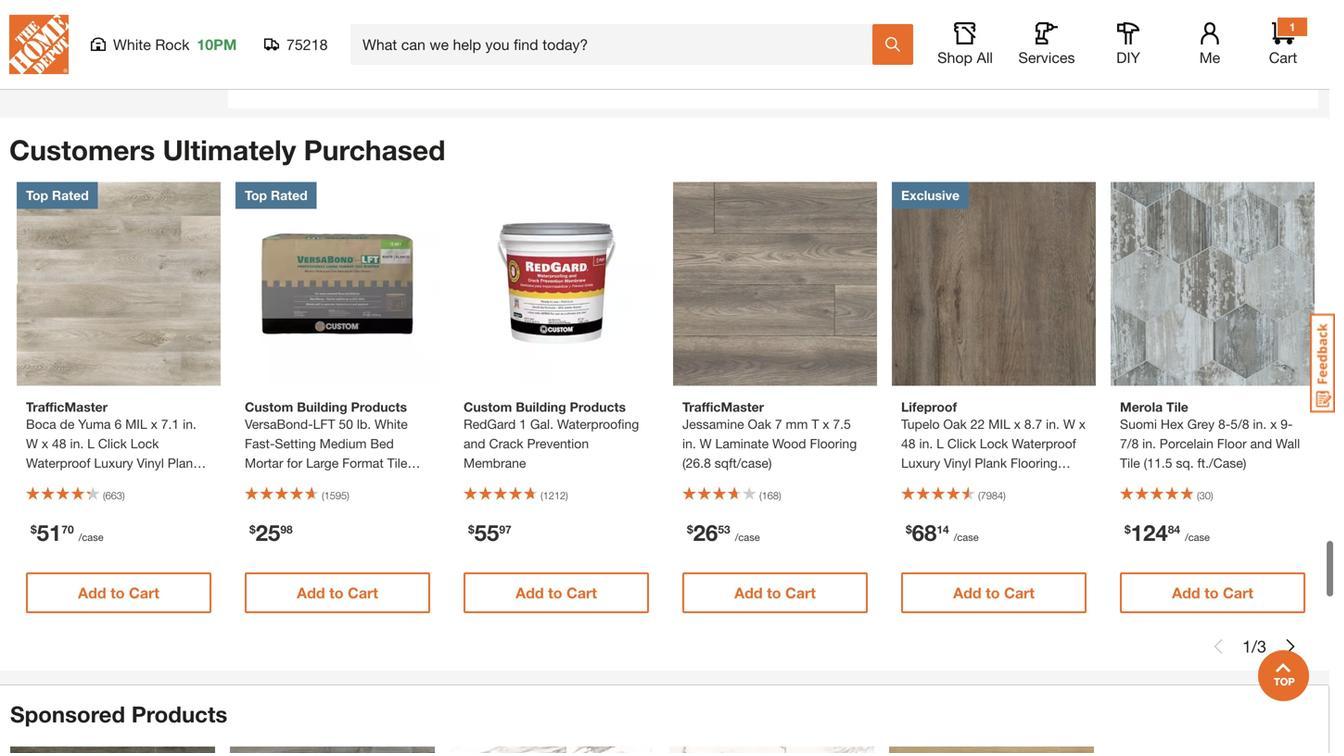Task type: describe. For each thing, give the bounding box(es) containing it.
4 add to cart button from the left
[[682, 573, 868, 614]]

What can we help you find today? search field
[[363, 25, 872, 64]]

boca de yuma 6 mil x 7.1 in. w x 48 in. l click lock waterproof luxury vinyl plank flooring (23.8 sqft/case) image
[[17, 182, 221, 386]]

format
[[342, 456, 384, 471]]

and inside custom building products redgard 1 gal. waterproofing and crack prevention membrane
[[464, 436, 486, 452]]

add to cart for second the add to cart button from right
[[953, 585, 1035, 602]]

14
[[937, 523, 949, 536]]

x right 8.7
[[1079, 417, 1086, 432]]

26
[[693, 520, 718, 546]]

/
[[1252, 637, 1257, 657]]

w inside lifeproof tupelo oak 22 mil x 8.7 in. w x 48 in. l click lock waterproof luxury vinyl plank flooring (20.1 sqft/case)
[[1063, 417, 1075, 432]]

( 168 )
[[759, 490, 781, 502]]

boca
[[26, 417, 56, 432]]

6
[[114, 417, 122, 432]]

$ 25 98
[[249, 520, 293, 546]]

add to cart for first the add to cart button from the right
[[1172, 585, 1254, 602]]

70
[[62, 523, 74, 536]]

cart for third the add to cart button from left
[[567, 585, 597, 602]]

0 horizontal spatial products
[[131, 701, 227, 728]]

in. right 7.1
[[183, 417, 196, 432]]

$ for 124
[[1125, 523, 1131, 536]]

porcelain
[[1160, 436, 1214, 452]]

x inside trafficmaster jessamine oak 7 mm t x 7.5 in. w laminate wood flooring (26.8 sqft/case)
[[823, 417, 829, 432]]

versabond-
[[245, 417, 313, 432]]

) for 68
[[1003, 490, 1006, 502]]

( 7984 )
[[978, 490, 1006, 502]]

custom building products versabond-lft 50 lb. white fast-setting medium bed mortar for large format tile and stone
[[245, 400, 408, 490]]

(20.1
[[901, 475, 930, 490]]

shop
[[938, 49, 973, 66]]

add for 6th the add to cart button from the right
[[78, 585, 106, 602]]

gal.
[[530, 417, 554, 432]]

trafficmaster for 26
[[682, 400, 764, 415]]

( 1595 )
[[322, 490, 349, 502]]

7/8
[[1120, 436, 1139, 452]]

add for fourth the add to cart button from the left
[[735, 585, 763, 602]]

grey
[[1187, 417, 1215, 432]]

x inside merola tile suomi hex grey 8-5/8 in. x 9- 7/8 in. porcelain floor and wall tile (11.5 sq. ft./case)
[[1270, 417, 1277, 432]]

shop all
[[938, 49, 993, 66]]

wood
[[772, 436, 806, 452]]

/case for 26
[[735, 532, 760, 544]]

add to cart for 6th the add to cart button from the right
[[78, 585, 159, 602]]

51
[[37, 520, 62, 546]]

cart for second the add to cart button from right
[[1004, 585, 1035, 602]]

redgard 1 gal. waterproofing and crack prevention membrane image
[[454, 182, 658, 386]]

68
[[912, 520, 937, 546]]

to for second the add to cart button from right
[[986, 585, 1000, 602]]

w for 51
[[26, 436, 38, 452]]

lft
[[313, 417, 335, 432]]

flooring inside trafficmaster boca de yuma 6 mil x 7.1 in. w x 48 in. l click lock waterproof luxury vinyl plank flooring (23.8 sqft/case)
[[26, 475, 73, 490]]

custom for 25
[[245, 400, 293, 415]]

add for first the add to cart button from the right
[[1172, 585, 1201, 602]]

cart for fifth the add to cart button from the right
[[348, 585, 378, 602]]

and inside custom building products versabond-lft 50 lb. white fast-setting medium bed mortar for large format tile and stone
[[245, 475, 267, 490]]

75218 button
[[264, 35, 328, 54]]

diy
[[1117, 49, 1140, 66]]

the home depot logo image
[[9, 15, 69, 74]]

rated for /case
[[52, 188, 89, 203]]

to for 6th the add to cart button from the right
[[110, 585, 125, 602]]

2 ( from the left
[[322, 490, 324, 502]]

vinyl inside lifeproof tupelo oak 22 mil x 8.7 in. w x 48 in. l click lock waterproof luxury vinyl plank flooring (20.1 sqft/case)
[[944, 456, 971, 471]]

suomi hex grey 8-5/8 in. x 9-7/8 in. porcelain floor and wall tile (11.5 sq. ft./case) image
[[1111, 182, 1315, 386]]

bed
[[370, 436, 394, 452]]

22
[[971, 417, 985, 432]]

1212
[[543, 490, 566, 502]]

luxury inside lifeproof tupelo oak 22 mil x 8.7 in. w x 48 in. l click lock waterproof luxury vinyl plank flooring (20.1 sqft/case)
[[901, 456, 941, 471]]

for
[[287, 456, 302, 471]]

sq.
[[1176, 456, 1194, 471]]

medium
[[320, 436, 367, 452]]

/case for 124
[[1185, 532, 1210, 544]]

top for /case
[[26, 188, 48, 203]]

suomi
[[1120, 417, 1157, 432]]

to for fifth the add to cart button from the right
[[329, 585, 344, 602]]

products for 25
[[351, 400, 407, 415]]

8-
[[1218, 417, 1231, 432]]

waterproofing
[[557, 417, 639, 432]]

75218
[[287, 36, 328, 53]]

lifeproof
[[901, 400, 957, 415]]

3
[[1257, 637, 1267, 657]]

1 inside cart 1
[[1290, 20, 1296, 33]]

crack
[[489, 436, 524, 452]]

mil inside trafficmaster boca de yuma 6 mil x 7.1 in. w x 48 in. l click lock waterproof luxury vinyl plank flooring (23.8 sqft/case)
[[125, 417, 147, 432]]

click inside lifeproof tupelo oak 22 mil x 8.7 in. w x 48 in. l click lock waterproof luxury vinyl plank flooring (20.1 sqft/case)
[[948, 436, 976, 452]]

membrane
[[464, 456, 526, 471]]

2 ) from the left
[[347, 490, 349, 502]]

plank inside lifeproof tupelo oak 22 mil x 8.7 in. w x 48 in. l click lock waterproof luxury vinyl plank flooring (20.1 sqft/case)
[[975, 456, 1007, 471]]

redgard
[[464, 417, 516, 432]]

(26.8
[[682, 456, 711, 471]]

floor
[[1217, 436, 1247, 452]]

fast-
[[245, 436, 275, 452]]

trafficmaster jessamine oak 7 mm t x 7.5 in. w laminate wood flooring (26.8 sqft/case)
[[682, 400, 857, 471]]

1 / 3
[[1243, 637, 1267, 657]]

diy button
[[1099, 22, 1158, 67]]

rated for 25
[[271, 188, 308, 203]]

663
[[105, 490, 122, 502]]

t
[[812, 417, 819, 432]]

( 30 )
[[1197, 490, 1213, 502]]

in. right 7/8
[[1143, 436, 1156, 452]]

5/8
[[1231, 417, 1250, 432]]

trafficmaster boca de yuma 6 mil x 7.1 in. w x 48 in. l click lock waterproof luxury vinyl plank flooring (23.8 sqft/case)
[[26, 400, 200, 490]]

cart 1
[[1269, 20, 1298, 66]]

$ for 55
[[468, 523, 474, 536]]

hex
[[1161, 417, 1184, 432]]

25
[[256, 520, 280, 546]]

$ 26 53 /case
[[687, 520, 760, 546]]

(11.5
[[1144, 456, 1173, 471]]

$ 51 70 /case
[[31, 520, 104, 546]]

2 vertical spatial 1
[[1243, 637, 1252, 657]]

prevention
[[527, 436, 589, 452]]

/case for 51
[[79, 532, 104, 544]]

sqft/case) inside trafficmaster jessamine oak 7 mm t x 7.5 in. w laminate wood flooring (26.8 sqft/case)
[[715, 456, 772, 471]]

tupelo
[[901, 417, 940, 432]]

$ for 68
[[906, 523, 912, 536]]

tile for 25
[[387, 456, 407, 471]]

$ for 51
[[31, 523, 37, 536]]

) for 51
[[122, 490, 125, 502]]

customers ultimately purchased
[[9, 133, 446, 166]]

customers
[[9, 133, 155, 166]]

services button
[[1017, 22, 1077, 67]]

sqft/case) inside trafficmaster boca de yuma 6 mil x 7.1 in. w x 48 in. l click lock waterproof luxury vinyl plank flooring (23.8 sqft/case)
[[109, 475, 166, 490]]

waterproof inside trafficmaster boca de yuma 6 mil x 7.1 in. w x 48 in. l click lock waterproof luxury vinyl plank flooring (23.8 sqft/case)
[[26, 456, 90, 471]]

me
[[1200, 49, 1221, 66]]

) for 26
[[779, 490, 781, 502]]

48 inside trafficmaster boca de yuma 6 mil x 7.1 in. w x 48 in. l click lock waterproof luxury vinyl plank flooring (23.8 sqft/case)
[[52, 436, 66, 452]]

white rock 10pm
[[113, 36, 237, 53]]

exclusive
[[901, 188, 960, 203]]

trafficmaster for 51
[[26, 400, 108, 415]]

7.5
[[833, 417, 851, 432]]

( 1212 )
[[541, 490, 568, 502]]

( for 124
[[1197, 490, 1200, 502]]

this is the first slide image
[[1211, 640, 1226, 655]]

10pm
[[197, 36, 237, 53]]

sponsored products
[[10, 701, 227, 728]]

mortar
[[245, 456, 283, 471]]

custom building products redgard 1 gal. waterproofing and crack prevention membrane
[[464, 400, 639, 471]]



Task type: vqa. For each thing, say whether or not it's contained in the screenshot.
boca de yuma 6 mil x 7.1 in. w x 48 in. l click lock waterproof luxury vinyl plank flooring (23.8 sqft/case) image
yes



Task type: locate. For each thing, give the bounding box(es) containing it.
1 to from the left
[[110, 585, 125, 602]]

1 horizontal spatial sqft/case)
[[715, 456, 772, 471]]

add for fifth the add to cart button from the right
[[297, 585, 325, 602]]

1 rated from the left
[[52, 188, 89, 203]]

3 add to cart button from the left
[[464, 573, 649, 614]]

x left 9-
[[1270, 417, 1277, 432]]

add for third the add to cart button from left
[[516, 585, 544, 602]]

luxury up (20.1
[[901, 456, 941, 471]]

2 horizontal spatial tile
[[1167, 400, 1189, 415]]

top rated
[[26, 188, 89, 203], [245, 188, 308, 203]]

w down 'boca'
[[26, 436, 38, 452]]

mil right 6 at the bottom left of page
[[125, 417, 147, 432]]

building for 25
[[297, 400, 347, 415]]

$ left "14"
[[906, 523, 912, 536]]

x left 7.1
[[151, 417, 158, 432]]

x
[[151, 417, 158, 432], [823, 417, 829, 432], [1014, 417, 1021, 432], [1079, 417, 1086, 432], [1270, 417, 1277, 432], [42, 436, 48, 452]]

custom
[[245, 400, 293, 415], [464, 400, 512, 415]]

versabond-lft 50 lb. white fast-setting medium bed mortar for large format tile and stone image
[[236, 182, 440, 386]]

1 horizontal spatial tile
[[1120, 456, 1140, 471]]

l down "tupelo"
[[937, 436, 944, 452]]

l down yuma
[[87, 436, 95, 452]]

/case inside $ 26 53 /case
[[735, 532, 760, 544]]

0 horizontal spatial w
[[26, 436, 38, 452]]

(
[[103, 490, 105, 502], [322, 490, 324, 502], [541, 490, 543, 502], [759, 490, 762, 502], [978, 490, 981, 502], [1197, 490, 1200, 502]]

2 lock from the left
[[980, 436, 1008, 452]]

next slide image
[[1283, 640, 1298, 655]]

0 horizontal spatial 1
[[519, 417, 527, 432]]

9-
[[1281, 417, 1293, 432]]

1 horizontal spatial w
[[700, 436, 712, 452]]

click down 6 at the bottom left of page
[[98, 436, 127, 452]]

1 right me button
[[1290, 20, 1296, 33]]

3 to from the left
[[548, 585, 562, 602]]

0 horizontal spatial luxury
[[94, 456, 133, 471]]

top rated for /case
[[26, 188, 89, 203]]

1 horizontal spatial mil
[[989, 417, 1011, 432]]

0 horizontal spatial vinyl
[[137, 456, 164, 471]]

plank inside trafficmaster boca de yuma 6 mil x 7.1 in. w x 48 in. l click lock waterproof luxury vinyl plank flooring (23.8 sqft/case)
[[168, 456, 200, 471]]

lock inside lifeproof tupelo oak 22 mil x 8.7 in. w x 48 in. l click lock waterproof luxury vinyl plank flooring (20.1 sqft/case)
[[980, 436, 1008, 452]]

w inside trafficmaster jessamine oak 7 mm t x 7.5 in. w laminate wood flooring (26.8 sqft/case)
[[700, 436, 712, 452]]

2 add to cart button from the left
[[245, 573, 430, 614]]

oak inside lifeproof tupelo oak 22 mil x 8.7 in. w x 48 in. l click lock waterproof luxury vinyl plank flooring (20.1 sqft/case)
[[943, 417, 967, 432]]

4 add to cart from the left
[[735, 585, 816, 602]]

0 horizontal spatial click
[[98, 436, 127, 452]]

building for 55
[[516, 400, 566, 415]]

5 add to cart from the left
[[953, 585, 1035, 602]]

oak left 22
[[943, 417, 967, 432]]

1 horizontal spatial products
[[351, 400, 407, 415]]

0 horizontal spatial top rated
[[26, 188, 89, 203]]

2 oak from the left
[[943, 417, 967, 432]]

48 down de
[[52, 436, 66, 452]]

click
[[98, 436, 127, 452], [948, 436, 976, 452]]

2 add from the left
[[297, 585, 325, 602]]

large
[[306, 456, 339, 471]]

1 horizontal spatial lock
[[980, 436, 1008, 452]]

1595
[[324, 490, 347, 502]]

$ left 97
[[468, 523, 474, 536]]

1 horizontal spatial vinyl
[[944, 456, 971, 471]]

click inside trafficmaster boca de yuma 6 mil x 7.1 in. w x 48 in. l click lock waterproof luxury vinyl plank flooring (23.8 sqft/case)
[[98, 436, 127, 452]]

add to cart button down the $ 68 14 /case
[[901, 573, 1087, 614]]

add to cart for fourth the add to cart button from the left
[[735, 585, 816, 602]]

0 vertical spatial waterproof
[[1012, 436, 1076, 452]]

tile
[[1167, 400, 1189, 415], [387, 456, 407, 471], [1120, 456, 1140, 471]]

( for 26
[[759, 490, 762, 502]]

55
[[474, 520, 499, 546]]

1 horizontal spatial and
[[464, 436, 486, 452]]

vinyl inside trafficmaster boca de yuma 6 mil x 7.1 in. w x 48 in. l click lock waterproof luxury vinyl plank flooring (23.8 sqft/case)
[[137, 456, 164, 471]]

flooring down the 7.5
[[810, 436, 857, 452]]

cart for fourth the add to cart button from the left
[[785, 585, 816, 602]]

1 horizontal spatial white
[[375, 417, 408, 432]]

0 horizontal spatial plank
[[168, 456, 200, 471]]

1 /case from the left
[[79, 532, 104, 544]]

waterproof down 8.7
[[1012, 436, 1076, 452]]

w right 8.7
[[1063, 417, 1075, 432]]

0 vertical spatial 1
[[1290, 20, 1296, 33]]

cart for first the add to cart button from the right
[[1223, 585, 1254, 602]]

1 vertical spatial waterproof
[[26, 456, 90, 471]]

0 horizontal spatial oak
[[748, 417, 771, 432]]

1 horizontal spatial l
[[937, 436, 944, 452]]

1 horizontal spatial click
[[948, 436, 976, 452]]

yuma
[[78, 417, 111, 432]]

me button
[[1180, 22, 1240, 67]]

add to cart
[[78, 585, 159, 602], [297, 585, 378, 602], [516, 585, 597, 602], [735, 585, 816, 602], [953, 585, 1035, 602], [1172, 585, 1254, 602]]

shop all button
[[936, 22, 995, 67]]

/case
[[79, 532, 104, 544], [735, 532, 760, 544], [954, 532, 979, 544], [1185, 532, 1210, 544]]

$ inside $ 25 98
[[249, 523, 256, 536]]

4 ( from the left
[[759, 490, 762, 502]]

124
[[1131, 520, 1168, 546]]

add to cart button down 97
[[464, 573, 649, 614]]

$ inside $ 26 53 /case
[[687, 523, 693, 536]]

purchased
[[304, 133, 446, 166]]

6 ) from the left
[[1211, 490, 1213, 502]]

de
[[60, 417, 75, 432]]

building inside custom building products redgard 1 gal. waterproofing and crack prevention membrane
[[516, 400, 566, 415]]

rated
[[52, 188, 89, 203], [271, 188, 308, 203]]

84
[[1168, 523, 1181, 536]]

4 ) from the left
[[779, 490, 781, 502]]

48 inside lifeproof tupelo oak 22 mil x 8.7 in. w x 48 in. l click lock waterproof luxury vinyl plank flooring (20.1 sqft/case)
[[901, 436, 916, 452]]

waterproof inside lifeproof tupelo oak 22 mil x 8.7 in. w x 48 in. l click lock waterproof luxury vinyl plank flooring (20.1 sqft/case)
[[1012, 436, 1076, 452]]

1 click from the left
[[98, 436, 127, 452]]

2 horizontal spatial sqft/case)
[[934, 475, 991, 490]]

rated down the customers
[[52, 188, 89, 203]]

top down the customers
[[26, 188, 48, 203]]

1 add from the left
[[78, 585, 106, 602]]

( for 68
[[978, 490, 981, 502]]

1 ( from the left
[[103, 490, 105, 502]]

lb.
[[357, 417, 371, 432]]

feedback link image
[[1310, 313, 1335, 414]]

jessamine
[[682, 417, 744, 432]]

1 left 3
[[1243, 637, 1252, 657]]

4 /case from the left
[[1185, 532, 1210, 544]]

3 $ from the left
[[468, 523, 474, 536]]

custom for 55
[[464, 400, 512, 415]]

0 horizontal spatial flooring
[[26, 475, 73, 490]]

2 l from the left
[[937, 436, 944, 452]]

0 vertical spatial flooring
[[810, 436, 857, 452]]

white
[[113, 36, 151, 53], [375, 417, 408, 432]]

plank down 7.1
[[168, 456, 200, 471]]

5 to from the left
[[986, 585, 1000, 602]]

2 48 from the left
[[901, 436, 916, 452]]

w inside trafficmaster boca de yuma 6 mil x 7.1 in. w x 48 in. l click lock waterproof luxury vinyl plank flooring (23.8 sqft/case)
[[26, 436, 38, 452]]

x down 'boca'
[[42, 436, 48, 452]]

3 add from the left
[[516, 585, 544, 602]]

plank up ( 7984 )
[[975, 456, 1007, 471]]

products inside custom building products versabond-lft 50 lb. white fast-setting medium bed mortar for large format tile and stone
[[351, 400, 407, 415]]

top rated down the customers
[[26, 188, 89, 203]]

x right t
[[823, 417, 829, 432]]

2 horizontal spatial and
[[1250, 436, 1272, 452]]

vinyl down 22
[[944, 456, 971, 471]]

/case inside the $ 124 84 /case
[[1185, 532, 1210, 544]]

0 horizontal spatial rated
[[52, 188, 89, 203]]

0 horizontal spatial mil
[[125, 417, 147, 432]]

50
[[339, 417, 353, 432]]

1 luxury from the left
[[94, 456, 133, 471]]

1 top rated from the left
[[26, 188, 89, 203]]

oak left 7
[[748, 417, 771, 432]]

services
[[1019, 49, 1075, 66]]

0 horizontal spatial top
[[26, 188, 48, 203]]

48
[[52, 436, 66, 452], [901, 436, 916, 452]]

5 add from the left
[[953, 585, 982, 602]]

luxury up the '(23.8'
[[94, 456, 133, 471]]

5 ) from the left
[[1003, 490, 1006, 502]]

2 horizontal spatial flooring
[[1011, 456, 1058, 471]]

$ 124 84 /case
[[1125, 520, 1210, 546]]

add to cart button down $ 26 53 /case
[[682, 573, 868, 614]]

sqft/case) inside lifeproof tupelo oak 22 mil x 8.7 in. w x 48 in. l click lock waterproof luxury vinyl plank flooring (20.1 sqft/case)
[[934, 475, 991, 490]]

flooring down 8.7
[[1011, 456, 1058, 471]]

white up bed
[[375, 417, 408, 432]]

0 horizontal spatial sqft/case)
[[109, 475, 166, 490]]

$ left 84
[[1125, 523, 1131, 536]]

2 to from the left
[[329, 585, 344, 602]]

( 663 )
[[103, 490, 125, 502]]

2 rated from the left
[[271, 188, 308, 203]]

custom up versabond-
[[245, 400, 293, 415]]

1 horizontal spatial building
[[516, 400, 566, 415]]

)
[[122, 490, 125, 502], [347, 490, 349, 502], [566, 490, 568, 502], [779, 490, 781, 502], [1003, 490, 1006, 502], [1211, 490, 1213, 502]]

2 plank from the left
[[975, 456, 1007, 471]]

tile down 7/8
[[1120, 456, 1140, 471]]

$ inside $ 51 70 /case
[[31, 523, 37, 536]]

custom inside custom building products redgard 1 gal. waterproofing and crack prevention membrane
[[464, 400, 512, 415]]

tile up hex
[[1167, 400, 1189, 415]]

4 to from the left
[[767, 585, 781, 602]]

vinyl down 7.1
[[137, 456, 164, 471]]

building inside custom building products versabond-lft 50 lb. white fast-setting medium bed mortar for large format tile and stone
[[297, 400, 347, 415]]

1 horizontal spatial flooring
[[810, 436, 857, 452]]

products for 55
[[570, 400, 626, 415]]

tile down bed
[[387, 456, 407, 471]]

luxury inside trafficmaster boca de yuma 6 mil x 7.1 in. w x 48 in. l click lock waterproof luxury vinyl plank flooring (23.8 sqft/case)
[[94, 456, 133, 471]]

$ left 98
[[249, 523, 256, 536]]

$ left 53
[[687, 523, 693, 536]]

building up lft
[[297, 400, 347, 415]]

97
[[499, 523, 512, 536]]

1 horizontal spatial plank
[[975, 456, 1007, 471]]

1 $ from the left
[[31, 523, 37, 536]]

0 horizontal spatial white
[[113, 36, 151, 53]]

2 trafficmaster from the left
[[682, 400, 764, 415]]

2 luxury from the left
[[901, 456, 941, 471]]

2 add to cart from the left
[[297, 585, 378, 602]]

1 plank from the left
[[168, 456, 200, 471]]

6 $ from the left
[[1125, 523, 1131, 536]]

sponsored
[[10, 701, 125, 728]]

cart for 6th the add to cart button from the right
[[129, 585, 159, 602]]

sqft/case) right the '(23.8'
[[109, 475, 166, 490]]

flooring inside lifeproof tupelo oak 22 mil x 8.7 in. w x 48 in. l click lock waterproof luxury vinyl plank flooring (20.1 sqft/case)
[[1011, 456, 1058, 471]]

0 horizontal spatial trafficmaster
[[26, 400, 108, 415]]

4 add from the left
[[735, 585, 763, 602]]

tupelo oak 22 mil x 8.7 in. w x 48 in. l click lock waterproof luxury vinyl plank flooring (20.1 sqft/case) image
[[892, 182, 1096, 386]]

7
[[775, 417, 782, 432]]

mil right 22
[[989, 417, 1011, 432]]

1 add to cart button from the left
[[26, 573, 211, 614]]

trafficmaster inside trafficmaster jessamine oak 7 mm t x 7.5 in. w laminate wood flooring (26.8 sqft/case)
[[682, 400, 764, 415]]

flooring left the '(23.8'
[[26, 475, 73, 490]]

1 custom from the left
[[245, 400, 293, 415]]

/case right 70
[[79, 532, 104, 544]]

oak inside trafficmaster jessamine oak 7 mm t x 7.5 in. w laminate wood flooring (26.8 sqft/case)
[[748, 417, 771, 432]]

/case right 84
[[1185, 532, 1210, 544]]

1 vertical spatial 1
[[519, 417, 527, 432]]

1 top from the left
[[26, 188, 48, 203]]

tile for /case
[[1120, 456, 1140, 471]]

merola
[[1120, 400, 1163, 415]]

2 vinyl from the left
[[944, 456, 971, 471]]

rated down ultimately
[[271, 188, 308, 203]]

1 horizontal spatial top rated
[[245, 188, 308, 203]]

30
[[1200, 490, 1211, 502]]

168
[[762, 490, 779, 502]]

/case inside $ 51 70 /case
[[79, 532, 104, 544]]

6 add to cart from the left
[[1172, 585, 1254, 602]]

add to cart button up "this is the first slide" image
[[1120, 573, 1306, 614]]

1 vertical spatial flooring
[[1011, 456, 1058, 471]]

wall
[[1276, 436, 1300, 452]]

oak for 68
[[943, 417, 967, 432]]

1 horizontal spatial 1
[[1243, 637, 1252, 657]]

white inside custom building products versabond-lft 50 lb. white fast-setting medium bed mortar for large format tile and stone
[[375, 417, 408, 432]]

laminate
[[715, 436, 769, 452]]

stone
[[270, 475, 304, 490]]

waterproof
[[1012, 436, 1076, 452], [26, 456, 90, 471]]

trafficmaster up de
[[26, 400, 108, 415]]

/case inside the $ 68 14 /case
[[954, 532, 979, 544]]

1 horizontal spatial oak
[[943, 417, 967, 432]]

add to cart for third the add to cart button from left
[[516, 585, 597, 602]]

1 horizontal spatial trafficmaster
[[682, 400, 764, 415]]

trafficmaster inside trafficmaster boca de yuma 6 mil x 7.1 in. w x 48 in. l click lock waterproof luxury vinyl plank flooring (23.8 sqft/case)
[[26, 400, 108, 415]]

1 left gal.
[[519, 417, 527, 432]]

1 vinyl from the left
[[137, 456, 164, 471]]

2 vertical spatial flooring
[[26, 475, 73, 490]]

mil
[[125, 417, 147, 432], [989, 417, 1011, 432]]

$ for 25
[[249, 523, 256, 536]]

2 building from the left
[[516, 400, 566, 415]]

2 horizontal spatial products
[[570, 400, 626, 415]]

custom inside custom building products versabond-lft 50 lb. white fast-setting medium bed mortar for large format tile and stone
[[245, 400, 293, 415]]

to for third the add to cart button from left
[[548, 585, 562, 602]]

mil inside lifeproof tupelo oak 22 mil x 8.7 in. w x 48 in. l click lock waterproof luxury vinyl plank flooring (20.1 sqft/case)
[[989, 417, 1011, 432]]

6 ( from the left
[[1197, 490, 1200, 502]]

and left wall
[[1250, 436, 1272, 452]]

oak for 26
[[748, 417, 771, 432]]

white left the rock
[[113, 36, 151, 53]]

in. down "tupelo"
[[919, 436, 933, 452]]

add to cart button down 98
[[245, 573, 430, 614]]

lock inside trafficmaster boca de yuma 6 mil x 7.1 in. w x 48 in. l click lock waterproof luxury vinyl plank flooring (23.8 sqft/case)
[[131, 436, 159, 452]]

1 horizontal spatial 48
[[901, 436, 916, 452]]

w down jessamine
[[700, 436, 712, 452]]

2 $ from the left
[[249, 523, 256, 536]]

0 horizontal spatial waterproof
[[26, 456, 90, 471]]

add for second the add to cart button from right
[[953, 585, 982, 602]]

1 vertical spatial white
[[375, 417, 408, 432]]

and
[[464, 436, 486, 452], [1250, 436, 1272, 452], [245, 475, 267, 490]]

jessamine oak 7 mm t x 7.5 in. w laminate wood flooring (26.8 sqft/case) image
[[673, 182, 877, 386]]

3 add to cart from the left
[[516, 585, 597, 602]]

ultimately
[[163, 133, 296, 166]]

1 horizontal spatial rated
[[271, 188, 308, 203]]

6 to from the left
[[1205, 585, 1219, 602]]

0 vertical spatial white
[[113, 36, 151, 53]]

merola tile suomi hex grey 8-5/8 in. x 9- 7/8 in. porcelain floor and wall tile (11.5 sq. ft./case)
[[1120, 400, 1300, 471]]

1 add to cart from the left
[[78, 585, 159, 602]]

3 /case from the left
[[954, 532, 979, 544]]

in. right 8.7
[[1046, 417, 1060, 432]]

6 add from the left
[[1172, 585, 1201, 602]]

waterproof up the '(23.8'
[[26, 456, 90, 471]]

in. down de
[[70, 436, 84, 452]]

top for 25
[[245, 188, 267, 203]]

x left 8.7
[[1014, 417, 1021, 432]]

l inside trafficmaster boca de yuma 6 mil x 7.1 in. w x 48 in. l click lock waterproof luxury vinyl plank flooring (23.8 sqft/case)
[[87, 436, 95, 452]]

48 down "tupelo"
[[901, 436, 916, 452]]

1 horizontal spatial luxury
[[901, 456, 941, 471]]

products inside custom building products redgard 1 gal. waterproofing and crack prevention membrane
[[570, 400, 626, 415]]

in. up (26.8
[[682, 436, 696, 452]]

tile inside custom building products versabond-lft 50 lb. white fast-setting medium bed mortar for large format tile and stone
[[387, 456, 407, 471]]

trafficmaster up jessamine
[[682, 400, 764, 415]]

5 ( from the left
[[978, 490, 981, 502]]

2 custom from the left
[[464, 400, 512, 415]]

and inside merola tile suomi hex grey 8-5/8 in. x 9- 7/8 in. porcelain floor and wall tile (11.5 sq. ft./case)
[[1250, 436, 1272, 452]]

0 horizontal spatial building
[[297, 400, 347, 415]]

/case right "14"
[[954, 532, 979, 544]]

flooring
[[810, 436, 857, 452], [1011, 456, 1058, 471], [26, 475, 73, 490]]

1 l from the left
[[87, 436, 95, 452]]

$ inside the $ 68 14 /case
[[906, 523, 912, 536]]

$ 55 97
[[468, 520, 512, 546]]

setting
[[275, 436, 316, 452]]

5 add to cart button from the left
[[901, 573, 1087, 614]]

w for 26
[[700, 436, 712, 452]]

lifeproof tupelo oak 22 mil x 8.7 in. w x 48 in. l click lock waterproof luxury vinyl plank flooring (20.1 sqft/case)
[[901, 400, 1086, 490]]

4 $ from the left
[[687, 523, 693, 536]]

in. inside trafficmaster jessamine oak 7 mm t x 7.5 in. w laminate wood flooring (26.8 sqft/case)
[[682, 436, 696, 452]]

mm
[[786, 417, 808, 432]]

/case right 53
[[735, 532, 760, 544]]

) for 124
[[1211, 490, 1213, 502]]

6 add to cart button from the left
[[1120, 573, 1306, 614]]

1 horizontal spatial custom
[[464, 400, 512, 415]]

add to cart button
[[26, 573, 211, 614], [245, 573, 430, 614], [464, 573, 649, 614], [682, 573, 868, 614], [901, 573, 1087, 614], [1120, 573, 1306, 614]]

2 top from the left
[[245, 188, 267, 203]]

$ left 70
[[31, 523, 37, 536]]

8.7
[[1024, 417, 1043, 432]]

lock
[[131, 436, 159, 452], [980, 436, 1008, 452]]

2 click from the left
[[948, 436, 976, 452]]

top rated for 25
[[245, 188, 308, 203]]

53
[[718, 523, 730, 536]]

3 ) from the left
[[566, 490, 568, 502]]

1 trafficmaster from the left
[[26, 400, 108, 415]]

add to cart button down $ 51 70 /case at bottom left
[[26, 573, 211, 614]]

2 /case from the left
[[735, 532, 760, 544]]

custom up redgard
[[464, 400, 512, 415]]

(23.8
[[77, 475, 105, 490]]

0 horizontal spatial lock
[[131, 436, 159, 452]]

2 horizontal spatial w
[[1063, 417, 1075, 432]]

1 horizontal spatial top
[[245, 188, 267, 203]]

7984
[[981, 490, 1003, 502]]

add
[[78, 585, 106, 602], [297, 585, 325, 602], [516, 585, 544, 602], [735, 585, 763, 602], [953, 585, 982, 602], [1172, 585, 1201, 602]]

to
[[110, 585, 125, 602], [329, 585, 344, 602], [548, 585, 562, 602], [767, 585, 781, 602], [986, 585, 1000, 602], [1205, 585, 1219, 602]]

3 ( from the left
[[541, 490, 543, 502]]

click down 22
[[948, 436, 976, 452]]

top rated down ultimately
[[245, 188, 308, 203]]

to for fourth the add to cart button from the left
[[767, 585, 781, 602]]

$ for 26
[[687, 523, 693, 536]]

0 horizontal spatial custom
[[245, 400, 293, 415]]

1 horizontal spatial waterproof
[[1012, 436, 1076, 452]]

add to cart for fifth the add to cart button from the right
[[297, 585, 378, 602]]

top down ultimately
[[245, 188, 267, 203]]

0 horizontal spatial tile
[[387, 456, 407, 471]]

l inside lifeproof tupelo oak 22 mil x 8.7 in. w x 48 in. l click lock waterproof luxury vinyl plank flooring (20.1 sqft/case)
[[937, 436, 944, 452]]

all
[[977, 49, 993, 66]]

to for first the add to cart button from the right
[[1205, 585, 1219, 602]]

and down redgard
[[464, 436, 486, 452]]

$ inside $ 55 97
[[468, 523, 474, 536]]

0 horizontal spatial 48
[[52, 436, 66, 452]]

w
[[1063, 417, 1075, 432], [26, 436, 38, 452], [700, 436, 712, 452]]

1 ) from the left
[[122, 490, 125, 502]]

top
[[26, 188, 48, 203], [245, 188, 267, 203]]

1 oak from the left
[[748, 417, 771, 432]]

in. right 5/8
[[1253, 417, 1267, 432]]

( for 51
[[103, 490, 105, 502]]

0 horizontal spatial l
[[87, 436, 95, 452]]

building up gal.
[[516, 400, 566, 415]]

$ inside the $ 124 84 /case
[[1125, 523, 1131, 536]]

1 48 from the left
[[52, 436, 66, 452]]

5 $ from the left
[[906, 523, 912, 536]]

/case for 68
[[954, 532, 979, 544]]

$
[[31, 523, 37, 536], [249, 523, 256, 536], [468, 523, 474, 536], [687, 523, 693, 536], [906, 523, 912, 536], [1125, 523, 1131, 536]]

products
[[351, 400, 407, 415], [570, 400, 626, 415], [131, 701, 227, 728]]

sqft/case) right (20.1
[[934, 475, 991, 490]]

1 lock from the left
[[131, 436, 159, 452]]

flooring inside trafficmaster jessamine oak 7 mm t x 7.5 in. w laminate wood flooring (26.8 sqft/case)
[[810, 436, 857, 452]]

2 horizontal spatial 1
[[1290, 20, 1296, 33]]

$ 68 14 /case
[[906, 520, 979, 546]]

1 mil from the left
[[125, 417, 147, 432]]

1 inside custom building products redgard 1 gal. waterproofing and crack prevention membrane
[[519, 417, 527, 432]]

sqft/case) down the laminate
[[715, 456, 772, 471]]

and down 'mortar'
[[245, 475, 267, 490]]

2 mil from the left
[[989, 417, 1011, 432]]

1 building from the left
[[297, 400, 347, 415]]

2 top rated from the left
[[245, 188, 308, 203]]

0 horizontal spatial and
[[245, 475, 267, 490]]

oak
[[748, 417, 771, 432], [943, 417, 967, 432]]



